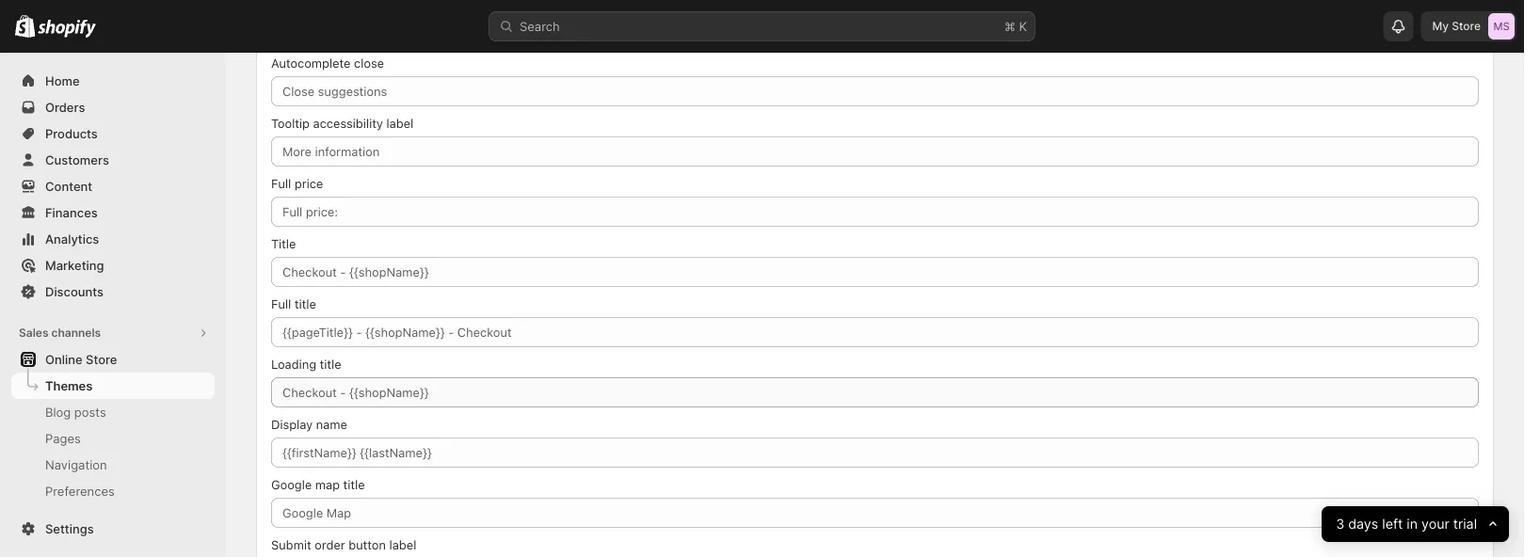 Task type: describe. For each thing, give the bounding box(es) containing it.
sales channels button
[[11, 320, 215, 347]]

k
[[1020, 19, 1028, 33]]

store for online store
[[86, 352, 117, 367]]

navigation
[[45, 458, 107, 472]]

finances
[[45, 205, 98, 220]]

themes link
[[11, 373, 215, 399]]

analytics link
[[11, 226, 215, 252]]

products link
[[11, 121, 215, 147]]

marketing link
[[11, 252, 215, 279]]

products
[[45, 126, 98, 141]]

blog
[[45, 405, 71, 420]]

settings link
[[11, 516, 215, 542]]

⌘ k
[[1005, 19, 1028, 33]]

sales
[[19, 326, 49, 340]]

3 days left in your trial
[[1336, 517, 1478, 533]]

discounts link
[[11, 279, 215, 305]]

home link
[[11, 68, 215, 94]]

search
[[520, 19, 560, 33]]

home
[[45, 73, 80, 88]]

preferences
[[45, 484, 115, 499]]

preferences link
[[11, 478, 215, 505]]

online store link
[[11, 347, 215, 373]]

marketing
[[45, 258, 104, 273]]

3
[[1336, 517, 1345, 533]]

1 horizontal spatial shopify image
[[38, 19, 96, 38]]

pages
[[45, 431, 81, 446]]

my
[[1433, 19, 1450, 33]]

customers link
[[11, 147, 215, 173]]



Task type: vqa. For each thing, say whether or not it's contained in the screenshot.
Orders link on the left top
yes



Task type: locate. For each thing, give the bounding box(es) containing it.
1 vertical spatial store
[[86, 352, 117, 367]]

analytics
[[45, 232, 99, 246]]

my store
[[1433, 19, 1481, 33]]

finances link
[[11, 200, 215, 226]]

⌘
[[1005, 19, 1016, 33]]

blog posts link
[[11, 399, 215, 426]]

navigation link
[[11, 452, 215, 478]]

themes
[[45, 379, 93, 393]]

orders
[[45, 100, 85, 114]]

posts
[[74, 405, 106, 420]]

3 days left in your trial button
[[1322, 507, 1510, 542]]

online store
[[45, 352, 117, 367]]

content
[[45, 179, 92, 194]]

pages link
[[11, 426, 215, 452]]

store right my
[[1452, 19, 1481, 33]]

settings
[[45, 522, 94, 536]]

store for my store
[[1452, 19, 1481, 33]]

channels
[[51, 326, 101, 340]]

content link
[[11, 173, 215, 200]]

0 horizontal spatial store
[[86, 352, 117, 367]]

my store image
[[1489, 13, 1515, 40]]

discounts
[[45, 284, 104, 299]]

your
[[1422, 517, 1450, 533]]

days
[[1349, 517, 1379, 533]]

online
[[45, 352, 83, 367]]

customers
[[45, 153, 109, 167]]

blog posts
[[45, 405, 106, 420]]

store down sales channels button
[[86, 352, 117, 367]]

trial
[[1454, 517, 1478, 533]]

0 horizontal spatial shopify image
[[15, 15, 35, 37]]

store
[[1452, 19, 1481, 33], [86, 352, 117, 367]]

0 vertical spatial store
[[1452, 19, 1481, 33]]

left
[[1383, 517, 1403, 533]]

1 horizontal spatial store
[[1452, 19, 1481, 33]]

shopify image
[[15, 15, 35, 37], [38, 19, 96, 38]]

in
[[1407, 517, 1418, 533]]

orders link
[[11, 94, 215, 121]]

sales channels
[[19, 326, 101, 340]]



